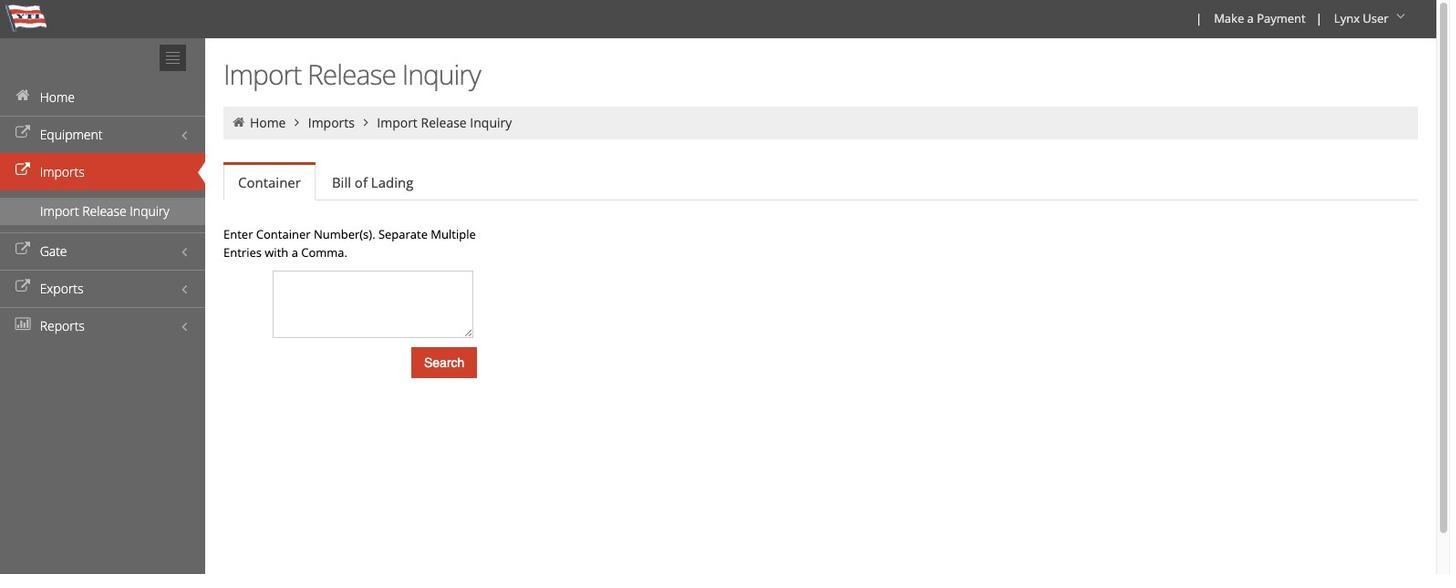 Task type: locate. For each thing, give the bounding box(es) containing it.
2 vertical spatial release
[[82, 202, 127, 220]]

lading
[[371, 173, 413, 192]]

release up angle right icon
[[307, 56, 396, 93]]

release right angle right icon
[[421, 114, 467, 131]]

bill
[[332, 173, 351, 192]]

enter container number(s).  separate multiple entries with a comma.
[[223, 226, 476, 261]]

import
[[223, 56, 301, 93], [377, 114, 418, 131], [40, 202, 79, 220]]

lynx user
[[1334, 10, 1389, 26]]

import release inquiry right angle right icon
[[377, 114, 512, 131]]

1 horizontal spatial home
[[250, 114, 286, 131]]

1 vertical spatial a
[[292, 244, 298, 261]]

imports left angle right icon
[[308, 114, 355, 131]]

release
[[307, 56, 396, 93], [421, 114, 467, 131], [82, 202, 127, 220]]

0 vertical spatial import release inquiry
[[223, 56, 480, 93]]

payment
[[1257, 10, 1306, 26]]

imports link down equipment
[[0, 153, 205, 191]]

import release inquiry link right angle right icon
[[377, 114, 512, 131]]

2 | from the left
[[1316, 10, 1322, 26]]

import release inquiry up angle right icon
[[223, 56, 480, 93]]

home image left angle right image on the top left of the page
[[231, 116, 247, 129]]

external link image inside exports link
[[14, 281, 32, 294]]

home link up equipment
[[0, 78, 205, 116]]

1 | from the left
[[1196, 10, 1202, 26]]

3 external link image from the top
[[14, 281, 32, 294]]

import release inquiry link up gate link
[[0, 198, 205, 225]]

1 horizontal spatial import
[[223, 56, 301, 93]]

2 horizontal spatial import
[[377, 114, 418, 131]]

external link image up bar chart image
[[14, 281, 32, 294]]

imports down equipment
[[40, 163, 85, 181]]

1 horizontal spatial imports
[[308, 114, 355, 131]]

gate
[[40, 243, 67, 260]]

0 horizontal spatial |
[[1196, 10, 1202, 26]]

external link image for equipment
[[14, 127, 32, 140]]

1 vertical spatial container
[[256, 226, 311, 243]]

2 vertical spatial import release inquiry
[[40, 202, 169, 220]]

1 horizontal spatial imports link
[[308, 114, 355, 131]]

0 vertical spatial imports link
[[308, 114, 355, 131]]

container inside enter container number(s).  separate multiple entries with a comma.
[[256, 226, 311, 243]]

1 horizontal spatial |
[[1316, 10, 1322, 26]]

home link
[[0, 78, 205, 116], [250, 114, 286, 131]]

0 horizontal spatial imports link
[[0, 153, 205, 191]]

imports
[[308, 114, 355, 131], [40, 163, 85, 181]]

import right angle right icon
[[377, 114, 418, 131]]

import for topmost the import release inquiry link
[[377, 114, 418, 131]]

0 horizontal spatial import release inquiry link
[[0, 198, 205, 225]]

container
[[238, 173, 301, 192], [256, 226, 311, 243]]

1 external link image from the top
[[14, 127, 32, 140]]

external link image for imports
[[14, 164, 32, 177]]

exports link
[[0, 270, 205, 307]]

a
[[1247, 10, 1254, 26], [292, 244, 298, 261]]

2 vertical spatial inquiry
[[130, 202, 169, 220]]

2 vertical spatial external link image
[[14, 281, 32, 294]]

| left the "lynx"
[[1316, 10, 1322, 26]]

|
[[1196, 10, 1202, 26], [1316, 10, 1322, 26]]

2 external link image from the top
[[14, 164, 32, 177]]

make
[[1214, 10, 1244, 26]]

0 horizontal spatial home link
[[0, 78, 205, 116]]

angle down image
[[1392, 10, 1410, 23]]

home left angle right image on the top left of the page
[[250, 114, 286, 131]]

imports link left angle right icon
[[308, 114, 355, 131]]

1 horizontal spatial a
[[1247, 10, 1254, 26]]

1 vertical spatial imports link
[[0, 153, 205, 191]]

inquiry
[[402, 56, 480, 93], [470, 114, 512, 131], [130, 202, 169, 220]]

1 vertical spatial import release inquiry
[[377, 114, 512, 131]]

bar chart image
[[14, 318, 32, 331]]

user
[[1363, 10, 1389, 26]]

0 vertical spatial release
[[307, 56, 396, 93]]

1 vertical spatial imports
[[40, 163, 85, 181]]

home
[[40, 88, 75, 106], [250, 114, 286, 131]]

reports
[[40, 317, 85, 335]]

imports link
[[308, 114, 355, 131], [0, 153, 205, 191]]

search button
[[411, 347, 477, 379]]

container up enter
[[238, 173, 301, 192]]

None text field
[[273, 271, 473, 338]]

release up gate link
[[82, 202, 127, 220]]

0 horizontal spatial release
[[82, 202, 127, 220]]

search
[[424, 356, 465, 370]]

1 horizontal spatial release
[[307, 56, 396, 93]]

home link left angle right image on the top left of the page
[[250, 114, 286, 131]]

1 horizontal spatial import release inquiry link
[[377, 114, 512, 131]]

2 vertical spatial import
[[40, 202, 79, 220]]

import release inquiry up gate link
[[40, 202, 169, 220]]

0 horizontal spatial import
[[40, 202, 79, 220]]

a right make
[[1247, 10, 1254, 26]]

external link image
[[14, 127, 32, 140], [14, 164, 32, 177], [14, 281, 32, 294]]

external link image left equipment
[[14, 127, 32, 140]]

0 horizontal spatial imports
[[40, 163, 85, 181]]

make a payment
[[1214, 10, 1306, 26]]

external link image inside equipment link
[[14, 127, 32, 140]]

number(s).
[[314, 226, 375, 243]]

0 horizontal spatial a
[[292, 244, 298, 261]]

separate
[[378, 226, 428, 243]]

enter
[[223, 226, 253, 243]]

0 vertical spatial external link image
[[14, 127, 32, 140]]

1 vertical spatial release
[[421, 114, 467, 131]]

1 vertical spatial home image
[[231, 116, 247, 129]]

1 vertical spatial external link image
[[14, 164, 32, 177]]

external link image up external link image
[[14, 164, 32, 177]]

0 horizontal spatial home image
[[14, 89, 32, 102]]

import up gate on the left
[[40, 202, 79, 220]]

home up equipment
[[40, 88, 75, 106]]

home image
[[14, 89, 32, 102], [231, 116, 247, 129]]

equipment
[[40, 126, 103, 143]]

import release inquiry
[[223, 56, 480, 93], [377, 114, 512, 131], [40, 202, 169, 220]]

container up with
[[256, 226, 311, 243]]

external link image for exports
[[14, 281, 32, 294]]

0 vertical spatial import release inquiry link
[[377, 114, 512, 131]]

import release inquiry link
[[377, 114, 512, 131], [0, 198, 205, 225]]

2 horizontal spatial release
[[421, 114, 467, 131]]

lynx user link
[[1326, 0, 1416, 38]]

| left make
[[1196, 10, 1202, 26]]

home image up equipment link
[[14, 89, 32, 102]]

a right with
[[292, 244, 298, 261]]

1 vertical spatial import
[[377, 114, 418, 131]]

import up angle right image on the top left of the page
[[223, 56, 301, 93]]

0 vertical spatial home
[[40, 88, 75, 106]]

0 vertical spatial inquiry
[[402, 56, 480, 93]]

external link image
[[14, 244, 32, 256]]



Task type: vqa. For each thing, say whether or not it's contained in the screenshot.
the worries,
no



Task type: describe. For each thing, give the bounding box(es) containing it.
import release inquiry for topmost the import release inquiry link
[[377, 114, 512, 131]]

of
[[355, 173, 367, 192]]

a inside enter container number(s).  separate multiple entries with a comma.
[[292, 244, 298, 261]]

angle right image
[[358, 116, 374, 129]]

1 vertical spatial home
[[250, 114, 286, 131]]

with
[[265, 244, 288, 261]]

0 vertical spatial imports
[[308, 114, 355, 131]]

0 horizontal spatial home
[[40, 88, 75, 106]]

container link
[[223, 165, 315, 201]]

0 vertical spatial container
[[238, 173, 301, 192]]

exports
[[40, 280, 83, 297]]

angle right image
[[289, 116, 305, 129]]

lynx
[[1334, 10, 1360, 26]]

0 vertical spatial a
[[1247, 10, 1254, 26]]

make a payment link
[[1206, 0, 1312, 38]]

0 vertical spatial home image
[[14, 89, 32, 102]]

1 vertical spatial import release inquiry link
[[0, 198, 205, 225]]

reports link
[[0, 307, 205, 345]]

import for the bottommost the import release inquiry link
[[40, 202, 79, 220]]

bill of lading link
[[317, 164, 428, 201]]

gate link
[[0, 233, 205, 270]]

comma.
[[301, 244, 347, 261]]

1 horizontal spatial home link
[[250, 114, 286, 131]]

import release inquiry for the bottommost the import release inquiry link
[[40, 202, 169, 220]]

0 vertical spatial import
[[223, 56, 301, 93]]

multiple
[[431, 226, 476, 243]]

bill of lading
[[332, 173, 413, 192]]

equipment link
[[0, 116, 205, 153]]

1 vertical spatial inquiry
[[470, 114, 512, 131]]

1 horizontal spatial home image
[[231, 116, 247, 129]]

entries
[[223, 244, 262, 261]]



